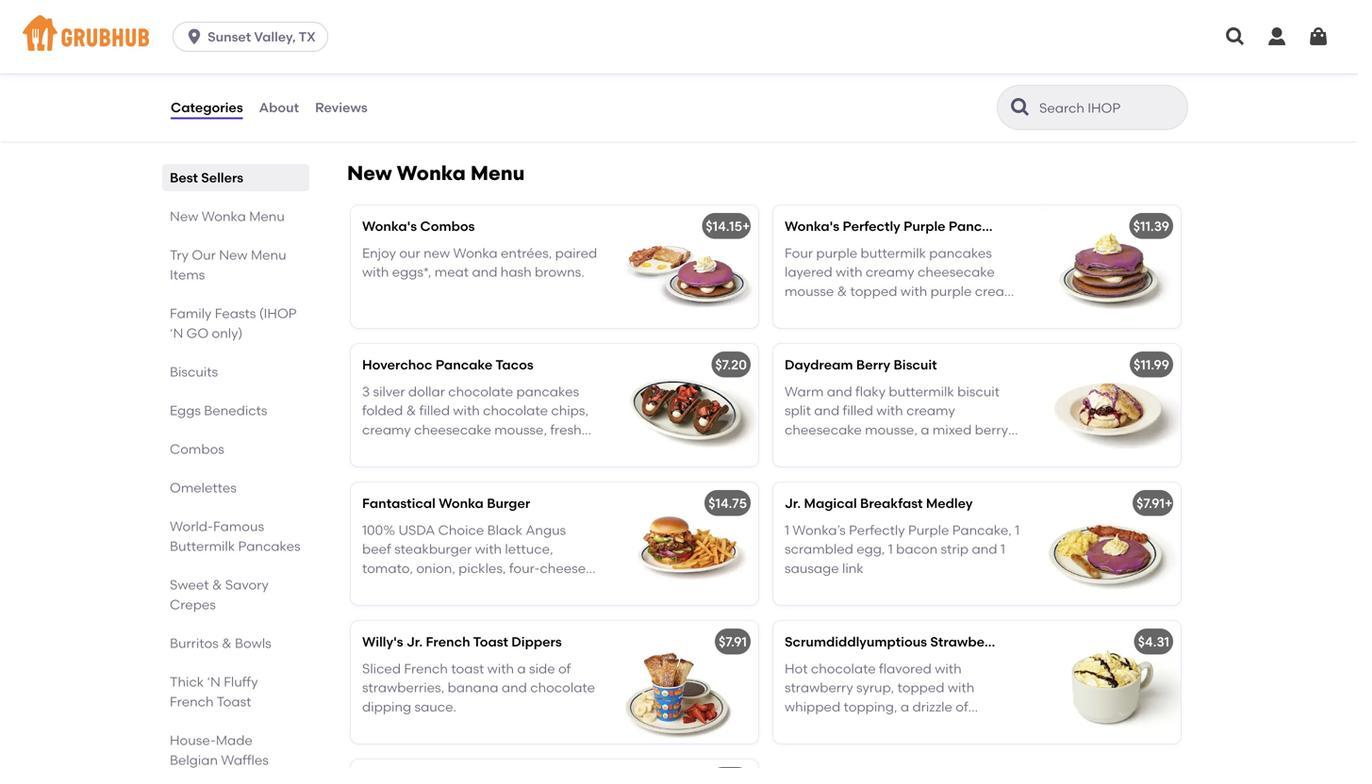 Task type: vqa. For each thing, say whether or not it's contained in the screenshot.
second the visit from left
no



Task type: describe. For each thing, give the bounding box(es) containing it.
willy's jr. french toast dippers
[[362, 634, 562, 650]]

purple inside warm and flaky buttermilk biscuit split and filled with creamy cheesecake mousse, a mixed berry topping, topped with purple cream cheese icing and powdered sugar.
[[922, 441, 963, 457]]

new
[[424, 245, 450, 261]]

with up icing,
[[836, 264, 862, 280]]

+ for wonka's
[[742, 218, 750, 234]]

wonka's for enjoy
[[362, 218, 417, 234]]

toast
[[451, 661, 484, 677]]

purple inside the 1 wonka's perfectly purple pancake, 1 scrambled egg, 1 bacon strip and 1 sausage link
[[908, 522, 949, 538]]

burger
[[487, 496, 530, 512]]

2 vertical spatial chocolate
[[785, 718, 850, 734]]

search icon image
[[1009, 96, 1032, 119]]

best sellers
[[170, 170, 243, 186]]

sweet & savory crepes
[[170, 577, 269, 613]]

meat
[[435, 264, 469, 280]]

jr. magical breakfast medley image
[[1039, 483, 1181, 605]]

dippers
[[511, 634, 562, 650]]

and right split
[[814, 403, 840, 419]]

hot chocolate flavored with strawberry syrup, topped with whipped topping, a drizzle of chocolate sauce and gold glitter sugar.
[[785, 661, 993, 753]]

enjoy our new wonka entrées, paired with eggs*, meat and hash browns.
[[362, 245, 597, 280]]

creamy inside warm and flaky buttermilk biscuit split and filled with creamy cheesecake mousse, a mixed berry topping, topped with purple cream cheese icing and powdered sugar.
[[906, 403, 955, 419]]

eggs benedicts
[[170, 403, 267, 419]]

enjoy
[[362, 245, 396, 261]]

topping, inside the hot chocolate flavored with strawberry syrup, topped with whipped topping, a drizzle of chocolate sauce and gold glitter sugar.
[[844, 699, 897, 715]]

new waffle combo $14.75 +
[[365, 56, 491, 94]]

benedicts
[[204, 403, 267, 419]]

0 vertical spatial perfectly
[[843, 218, 900, 234]]

categories
[[171, 99, 243, 115]]

sunset valley, tx button
[[173, 22, 336, 52]]

& for bowls
[[222, 636, 232, 652]]

burritos & bowls
[[170, 636, 271, 652]]

pancake,
[[952, 522, 1012, 538]]

warm
[[785, 384, 824, 400]]

1 horizontal spatial new wonka menu
[[347, 161, 525, 185]]

four
[[785, 245, 813, 261]]

cheesecake inside warm and flaky buttermilk biscuit split and filled with creamy cheesecake mousse, a mixed berry topping, topped with purple cream cheese icing and powdered sugar.
[[785, 422, 862, 438]]

with down "wonka's perfectly purple pancakes - (full stack)"
[[900, 283, 927, 299]]

mousse,
[[865, 422, 918, 438]]

willy's
[[362, 634, 403, 650]]

made
[[216, 733, 253, 749]]

chocolate inside "sliced french toast with a side of strawberries, banana and chocolate dipping sauce."
[[530, 680, 595, 696]]

wonka's
[[793, 522, 846, 538]]

sauce.
[[414, 699, 456, 715]]

1 left the "wonka's"
[[785, 522, 789, 538]]

sellers
[[201, 170, 243, 186]]

berry
[[856, 357, 890, 373]]

world-famous buttermilk pancakes
[[170, 519, 300, 555]]

try
[[170, 247, 189, 263]]

bacon
[[896, 541, 938, 557]]

sliced
[[362, 661, 401, 677]]

0 vertical spatial combos
[[420, 218, 475, 234]]

colorado omelette $16.79
[[787, 56, 913, 94]]

drizzle
[[912, 699, 952, 715]]

sliced french toast with a side of strawberries, banana and chocolate dipping sauce.
[[362, 661, 595, 715]]

1 horizontal spatial svg image
[[1224, 25, 1247, 48]]

topping
[[930, 302, 981, 318]]

1 right egg,
[[888, 541, 893, 557]]

reviews
[[315, 99, 368, 115]]

$11.39
[[1133, 218, 1169, 234]]

& for savory
[[212, 577, 222, 593]]

split
[[785, 403, 811, 419]]

powdered
[[896, 460, 962, 476]]

wonka's combos
[[362, 218, 475, 234]]

four purple buttermilk pancakes layered with creamy cheesecake mousse & topped with purple cream cheese icing, whipped topping and gold glitter sugar.
[[785, 245, 1017, 338]]

'n inside family feasts (ihop 'n go only)
[[170, 325, 183, 341]]

svg image inside sunset valley, tx button
[[185, 27, 204, 46]]

of inside the hot chocolate flavored with strawberry syrup, topped with whipped topping, a drizzle of chocolate sauce and gold glitter sugar.
[[956, 699, 968, 715]]

bowls
[[235, 636, 271, 652]]

magical
[[804, 496, 857, 512]]

pancakes for purple
[[949, 218, 1012, 234]]

whipped inside four purple buttermilk pancakes layered with creamy cheesecake mousse & topped with purple cream cheese icing, whipped topping and gold glitter sugar.
[[871, 302, 927, 318]]

crepes
[[170, 597, 216, 613]]

cheese inside four purple buttermilk pancakes layered with creamy cheesecake mousse & topped with purple cream cheese icing, whipped topping and gold glitter sugar.
[[785, 302, 831, 318]]

+ inside "new waffle combo $14.75 +"
[[404, 78, 411, 94]]

(full
[[1024, 218, 1051, 234]]

0 vertical spatial chocolate
[[811, 661, 876, 677]]

1 vertical spatial $14.75
[[708, 496, 747, 512]]

omelettes
[[170, 480, 237, 496]]

topping, inside warm and flaky buttermilk biscuit split and filled with creamy cheesecake mousse, a mixed berry topping, topped with purple cream cheese icing and powdered sugar.
[[785, 441, 838, 457]]

french inside "sliced french toast with a side of strawberries, banana and chocolate dipping sauce."
[[404, 661, 448, 677]]

willy's jr. french toast dippers image
[[617, 621, 758, 744]]

valley,
[[254, 29, 296, 45]]

and inside "sliced french toast with a side of strawberries, banana and chocolate dipping sauce."
[[502, 680, 527, 696]]

gold inside four purple buttermilk pancakes layered with creamy cheesecake mousse & topped with purple cream cheese icing, whipped topping and gold glitter sugar.
[[785, 322, 813, 338]]

scrumdiddlyumptious strawberry hot chocolate
[[785, 634, 1100, 650]]

and inside the 1 wonka's perfectly purple pancake, 1 scrambled egg, 1 bacon strip and 1 sausage link
[[972, 541, 997, 557]]

combo
[[443, 56, 491, 72]]

go
[[186, 325, 209, 341]]

topped inside four purple buttermilk pancakes layered with creamy cheesecake mousse & topped with purple cream cheese icing, whipped topping and gold glitter sugar.
[[850, 283, 897, 299]]

cheesecake inside four purple buttermilk pancakes layered with creamy cheesecake mousse & topped with purple cream cheese icing, whipped topping and gold glitter sugar.
[[918, 264, 995, 280]]

0 vertical spatial toast
[[473, 634, 508, 650]]

wonka left the burger
[[439, 496, 484, 512]]

dipping
[[362, 699, 411, 715]]

categories button
[[170, 74, 244, 141]]

with up mousse,
[[876, 403, 903, 419]]

cheese inside warm and flaky buttermilk biscuit split and filled with creamy cheesecake mousse, a mixed berry topping, topped with purple cream cheese icing and powdered sugar.
[[785, 460, 831, 476]]

waffle
[[397, 56, 440, 72]]

tx
[[299, 29, 316, 45]]

about button
[[258, 74, 300, 141]]

1 svg image from the left
[[1266, 25, 1288, 48]]

feasts
[[215, 306, 256, 322]]

filled
[[843, 403, 873, 419]]

hoverchoc pancake tacos image
[[617, 344, 758, 467]]

waffles
[[221, 753, 269, 769]]

with down scrumdiddlyumptious strawberry hot chocolate
[[935, 661, 962, 677]]

new inside try our new menu items
[[219, 247, 248, 263]]

syrup,
[[856, 680, 894, 696]]

1 right 'pancake,'
[[1015, 522, 1020, 538]]

2 svg image from the left
[[1307, 25, 1330, 48]]

1 vertical spatial menu
[[249, 208, 285, 224]]

0 horizontal spatial jr.
[[406, 634, 423, 650]]

with up drizzle
[[948, 680, 974, 696]]

0 vertical spatial jr.
[[785, 496, 801, 512]]

biscuit
[[894, 357, 937, 373]]

our
[[399, 245, 420, 261]]

fantastical
[[362, 496, 436, 512]]

0 vertical spatial french
[[426, 634, 470, 650]]

fantastical wonka burger image
[[617, 483, 758, 605]]

menu inside try our new menu items
[[251, 247, 286, 263]]

hot inside the hot chocolate flavored with strawberry syrup, topped with whipped topping, a drizzle of chocolate sauce and gold glitter sugar.
[[785, 661, 808, 677]]

Search IHOP search field
[[1037, 99, 1182, 117]]

reviews button
[[314, 74, 369, 141]]

creamy inside four purple buttermilk pancakes layered with creamy cheesecake mousse & topped with purple cream cheese icing, whipped topping and gold glitter sugar.
[[866, 264, 914, 280]]

whipped inside the hot chocolate flavored with strawberry syrup, topped with whipped topping, a drizzle of chocolate sauce and gold glitter sugar.
[[785, 699, 840, 715]]

a inside the hot chocolate flavored with strawberry syrup, topped with whipped topping, a drizzle of chocolate sauce and gold glitter sugar.
[[901, 699, 909, 715]]

thick 'n fluffy french toast
[[170, 674, 258, 710]]

daydream berry biscuit
[[785, 357, 937, 373]]

-
[[1015, 218, 1021, 234]]

medley
[[926, 496, 973, 512]]

cream inside warm and flaky buttermilk biscuit split and filled with creamy cheesecake mousse, a mixed berry topping, topped with purple cream cheese icing and powdered sugar.
[[966, 441, 1008, 457]]

mixed
[[933, 422, 972, 438]]

sweet
[[170, 577, 209, 593]]

sugar. inside four purple buttermilk pancakes layered with creamy cheesecake mousse & topped with purple cream cheese icing, whipped topping and gold glitter sugar.
[[857, 322, 896, 338]]

strawberry
[[785, 680, 853, 696]]

side
[[529, 661, 555, 677]]

entrées,
[[501, 245, 552, 261]]

house-made belgian waffles
[[170, 733, 269, 769]]

scrumdiddlyumptious jr. strawberry hot chocolate image
[[617, 760, 758, 769]]

best
[[170, 170, 198, 186]]

wonka's perfectly purple pancakes - (full stack)
[[785, 218, 1097, 234]]

omelette
[[852, 56, 913, 72]]

new down best
[[170, 208, 198, 224]]

world-
[[170, 519, 213, 535]]



Task type: locate. For each thing, give the bounding box(es) containing it.
cheesecake down split
[[785, 422, 862, 438]]

0 horizontal spatial combos
[[170, 441, 224, 457]]

flaky
[[855, 384, 886, 400]]

glitter inside four purple buttermilk pancakes layered with creamy cheesecake mousse & topped with purple cream cheese icing, whipped topping and gold glitter sugar.
[[816, 322, 854, 338]]

0 vertical spatial a
[[921, 422, 929, 438]]

1 vertical spatial sugar.
[[965, 460, 1004, 476]]

purple up pancakes
[[904, 218, 945, 234]]

wonka's for four
[[785, 218, 839, 234]]

0 vertical spatial creamy
[[866, 264, 914, 280]]

0 vertical spatial &
[[837, 283, 847, 299]]

0 vertical spatial new wonka menu
[[347, 161, 525, 185]]

new wonka menu down sellers
[[170, 208, 285, 224]]

1 horizontal spatial 'n
[[207, 674, 221, 690]]

eggs*,
[[392, 264, 431, 280]]

gold inside the hot chocolate flavored with strawberry syrup, topped with whipped topping, a drizzle of chocolate sauce and gold glitter sugar.
[[923, 718, 952, 734]]

0 horizontal spatial $14.75
[[365, 78, 404, 94]]

1 vertical spatial cream
[[966, 441, 1008, 457]]

0 vertical spatial purple
[[816, 245, 857, 261]]

pancakes for buttermilk
[[238, 538, 300, 555]]

1 vertical spatial topping,
[[844, 699, 897, 715]]

breakfast
[[860, 496, 923, 512]]

0 horizontal spatial svg image
[[1266, 25, 1288, 48]]

1 vertical spatial creamy
[[906, 403, 955, 419]]

and
[[472, 264, 497, 280], [984, 302, 1009, 318], [827, 384, 852, 400], [814, 403, 840, 419], [868, 460, 893, 476], [972, 541, 997, 557], [502, 680, 527, 696], [895, 718, 920, 734]]

2 horizontal spatial a
[[921, 422, 929, 438]]

$7.91
[[1136, 496, 1165, 512], [719, 634, 747, 650]]

1 horizontal spatial of
[[956, 699, 968, 715]]

& inside four purple buttermilk pancakes layered with creamy cheesecake mousse & topped with purple cream cheese icing, whipped topping and gold glitter sugar.
[[837, 283, 847, 299]]

creamy up mixed in the bottom of the page
[[906, 403, 955, 419]]

buttermilk
[[861, 245, 926, 261], [889, 384, 954, 400]]

daydream berry biscuit image
[[1039, 344, 1181, 467]]

0 vertical spatial gold
[[785, 322, 813, 338]]

topping, up sauce
[[844, 699, 897, 715]]

2 vertical spatial menu
[[251, 247, 286, 263]]

sugar. inside the hot chocolate flavored with strawberry syrup, topped with whipped topping, a drizzle of chocolate sauce and gold glitter sugar.
[[785, 737, 824, 753]]

with inside "sliced french toast with a side of strawberries, banana and chocolate dipping sauce."
[[487, 661, 514, 677]]

0 vertical spatial cheese
[[785, 302, 831, 318]]

tacos
[[495, 357, 534, 373]]

thick
[[170, 674, 204, 690]]

burritos
[[170, 636, 219, 652]]

$7.91 for $7.91
[[719, 634, 747, 650]]

1 horizontal spatial sugar.
[[857, 322, 896, 338]]

2 cheese from the top
[[785, 460, 831, 476]]

topped up "icing"
[[842, 441, 889, 457]]

& inside sweet & savory crepes
[[212, 577, 222, 593]]

try our new menu items
[[170, 247, 286, 283]]

sugar. down icing,
[[857, 322, 896, 338]]

1 horizontal spatial hot
[[1005, 634, 1029, 650]]

1 horizontal spatial svg image
[[1307, 25, 1330, 48]]

egg,
[[856, 541, 885, 557]]

0 horizontal spatial of
[[558, 661, 571, 677]]

1 horizontal spatial whipped
[[871, 302, 927, 318]]

1 down 'pancake,'
[[1000, 541, 1005, 557]]

topped
[[850, 283, 897, 299], [842, 441, 889, 457], [897, 680, 944, 696]]

pancakes inside world-famous buttermilk pancakes
[[238, 538, 300, 555]]

perfectly
[[843, 218, 900, 234], [849, 522, 905, 538]]

layered
[[785, 264, 833, 280]]

topped up icing,
[[850, 283, 897, 299]]

1 vertical spatial hot
[[785, 661, 808, 677]]

daydream
[[785, 357, 853, 373]]

famous
[[213, 519, 264, 535]]

$14.15
[[706, 218, 742, 234]]

$14.15 +
[[706, 218, 750, 234]]

of right drizzle
[[956, 699, 968, 715]]

hot up strawberry
[[785, 661, 808, 677]]

perfectly up egg,
[[849, 522, 905, 538]]

0 vertical spatial purple
[[904, 218, 945, 234]]

of
[[558, 661, 571, 677], [956, 699, 968, 715]]

glitter
[[816, 322, 854, 338], [955, 718, 993, 734]]

purple up topping
[[930, 283, 972, 299]]

hot left chocolate
[[1005, 634, 1029, 650]]

0 vertical spatial pancakes
[[949, 218, 1012, 234]]

purple up bacon
[[908, 522, 949, 538]]

1 horizontal spatial pancakes
[[949, 218, 1012, 234]]

0 vertical spatial +
[[404, 78, 411, 94]]

menu up (ihop
[[251, 247, 286, 263]]

2 vertical spatial &
[[222, 636, 232, 652]]

1 vertical spatial glitter
[[955, 718, 993, 734]]

wonka's combos image
[[617, 206, 758, 328]]

0 horizontal spatial $7.91
[[719, 634, 747, 650]]

cheesecake
[[918, 264, 995, 280], [785, 422, 862, 438]]

1 horizontal spatial $14.75
[[708, 496, 747, 512]]

+ for jr.
[[1165, 496, 1173, 512]]

new wonka menu
[[347, 161, 525, 185], [170, 208, 285, 224]]

1 vertical spatial combos
[[170, 441, 224, 457]]

combos up new
[[420, 218, 475, 234]]

a left mixed in the bottom of the page
[[921, 422, 929, 438]]

icing
[[834, 460, 865, 476]]

0 vertical spatial topped
[[850, 283, 897, 299]]

$7.20
[[715, 357, 747, 373]]

jr.
[[785, 496, 801, 512], [406, 634, 423, 650]]

a left drizzle
[[901, 699, 909, 715]]

1 vertical spatial french
[[404, 661, 448, 677]]

scrambled
[[785, 541, 853, 557]]

purple down mixed in the bottom of the page
[[922, 441, 963, 457]]

1 vertical spatial +
[[742, 218, 750, 234]]

new inside "new waffle combo $14.75 +"
[[365, 56, 394, 72]]

toast inside thick 'n fluffy french toast
[[217, 694, 251, 710]]

cheese
[[785, 302, 831, 318], [785, 460, 831, 476]]

wonka's perfectly purple pancakes - (full stack) image
[[1039, 206, 1181, 328]]

0 horizontal spatial cheesecake
[[785, 422, 862, 438]]

with down mousse,
[[892, 441, 919, 457]]

purple up layered
[[816, 245, 857, 261]]

glitter down the strawberry
[[955, 718, 993, 734]]

2 horizontal spatial +
[[1165, 496, 1173, 512]]

jr. right willy's
[[406, 634, 423, 650]]

stack)
[[1055, 218, 1097, 234]]

strawberry
[[930, 634, 1002, 650]]

flavored
[[879, 661, 932, 677]]

a inside warm and flaky buttermilk biscuit split and filled with creamy cheesecake mousse, a mixed berry topping, topped with purple cream cheese icing and powdered sugar.
[[921, 422, 929, 438]]

'n right thick on the left bottom
[[207, 674, 221, 690]]

0 vertical spatial whipped
[[871, 302, 927, 318]]

wonka's up four
[[785, 218, 839, 234]]

glitter down icing,
[[816, 322, 854, 338]]

wonka up meat
[[453, 245, 498, 261]]

and right topping
[[984, 302, 1009, 318]]

0 horizontal spatial pancakes
[[238, 538, 300, 555]]

0 vertical spatial cheesecake
[[918, 264, 995, 280]]

0 horizontal spatial hot
[[785, 661, 808, 677]]

0 horizontal spatial toast
[[217, 694, 251, 710]]

svg image
[[1266, 25, 1288, 48], [1307, 25, 1330, 48]]

chocolate down strawberry
[[785, 718, 850, 734]]

buttermilk down "wonka's perfectly purple pancakes - (full stack)"
[[861, 245, 926, 261]]

wonka inside enjoy our new wonka entrées, paired with eggs*, meat and hash browns.
[[453, 245, 498, 261]]

glitter inside the hot chocolate flavored with strawberry syrup, topped with whipped topping, a drizzle of chocolate sauce and gold glitter sugar.
[[955, 718, 993, 734]]

'n inside thick 'n fluffy french toast
[[207, 674, 221, 690]]

'n left go at left top
[[170, 325, 183, 341]]

and up filled
[[827, 384, 852, 400]]

gold down drizzle
[[923, 718, 952, 734]]

and right banana
[[502, 680, 527, 696]]

with inside enjoy our new wonka entrées, paired with eggs*, meat and hash browns.
[[362, 264, 389, 280]]

0 horizontal spatial whipped
[[785, 699, 840, 715]]

sugar. inside warm and flaky buttermilk biscuit split and filled with creamy cheesecake mousse, a mixed berry topping, topped with purple cream cheese icing and powdered sugar.
[[965, 460, 1004, 476]]

1 vertical spatial toast
[[217, 694, 251, 710]]

savory
[[225, 577, 269, 593]]

& left bowls
[[222, 636, 232, 652]]

of right side
[[558, 661, 571, 677]]

new wonka menu up wonka's combos
[[347, 161, 525, 185]]

(ihop
[[259, 306, 297, 322]]

cheese down mousse
[[785, 302, 831, 318]]

0 vertical spatial menu
[[470, 161, 525, 185]]

0 horizontal spatial glitter
[[816, 322, 854, 338]]

1 horizontal spatial toast
[[473, 634, 508, 650]]

1 wonka's from the left
[[362, 218, 417, 234]]

scrumdiddlyumptious
[[785, 634, 927, 650]]

0 vertical spatial topping,
[[785, 441, 838, 457]]

pancakes down the famous
[[238, 538, 300, 555]]

0 vertical spatial sugar.
[[857, 322, 896, 338]]

colorado
[[787, 56, 849, 72]]

1 horizontal spatial +
[[742, 218, 750, 234]]

and inside the hot chocolate flavored with strawberry syrup, topped with whipped topping, a drizzle of chocolate sauce and gold glitter sugar.
[[895, 718, 920, 734]]

sauce
[[853, 718, 891, 734]]

combos
[[420, 218, 475, 234], [170, 441, 224, 457]]

svg image
[[1224, 25, 1247, 48], [185, 27, 204, 46]]

$14.75
[[365, 78, 404, 94], [708, 496, 747, 512]]

0 vertical spatial hot
[[1005, 634, 1029, 650]]

0 vertical spatial glitter
[[816, 322, 854, 338]]

2 vertical spatial a
[[901, 699, 909, 715]]

$14.75 inside "new waffle combo $14.75 +"
[[365, 78, 404, 94]]

only)
[[212, 325, 243, 341]]

new right our
[[219, 247, 248, 263]]

0 horizontal spatial 'n
[[170, 325, 183, 341]]

french up strawberries,
[[404, 661, 448, 677]]

0 horizontal spatial svg image
[[185, 27, 204, 46]]

1 horizontal spatial gold
[[923, 718, 952, 734]]

sausage
[[785, 561, 839, 577]]

1 vertical spatial new wonka menu
[[170, 208, 285, 224]]

& up icing,
[[837, 283, 847, 299]]

and right "icing"
[[868, 460, 893, 476]]

sugar. down "berry"
[[965, 460, 1004, 476]]

sugar. down strawberry
[[785, 737, 824, 753]]

paired
[[555, 245, 597, 261]]

with down enjoy
[[362, 264, 389, 280]]

and down 'pancake,'
[[972, 541, 997, 557]]

fluffy
[[224, 674, 258, 690]]

gold
[[785, 322, 813, 338], [923, 718, 952, 734]]

1 vertical spatial of
[[956, 699, 968, 715]]

biscuits
[[170, 364, 218, 380]]

perfectly inside the 1 wonka's perfectly purple pancake, 1 scrambled egg, 1 bacon strip and 1 sausage link
[[849, 522, 905, 538]]

1
[[785, 522, 789, 538], [1015, 522, 1020, 538], [888, 541, 893, 557], [1000, 541, 1005, 557]]

of inside "sliced french toast with a side of strawberries, banana and chocolate dipping sauce."
[[558, 661, 571, 677]]

menu up entrées,
[[470, 161, 525, 185]]

1 vertical spatial cheese
[[785, 460, 831, 476]]

purple
[[816, 245, 857, 261], [930, 283, 972, 299], [922, 441, 963, 457]]

wonka
[[397, 161, 466, 185], [202, 208, 246, 224], [453, 245, 498, 261], [439, 496, 484, 512]]

sunset valley, tx
[[208, 29, 316, 45]]

perfectly up four purple buttermilk pancakes layered with creamy cheesecake mousse & topped with purple cream cheese icing, whipped topping and gold glitter sugar.
[[843, 218, 900, 234]]

main navigation navigation
[[0, 0, 1358, 74]]

1 horizontal spatial cheesecake
[[918, 264, 995, 280]]

& right the sweet
[[212, 577, 222, 593]]

0 vertical spatial cream
[[975, 283, 1017, 299]]

buttermilk inside four purple buttermilk pancakes layered with creamy cheesecake mousse & topped with purple cream cheese icing, whipped topping and gold glitter sugar.
[[861, 245, 926, 261]]

2 vertical spatial french
[[170, 694, 214, 710]]

family feasts (ihop 'n go only)
[[170, 306, 297, 341]]

strip
[[941, 541, 969, 557]]

1 vertical spatial &
[[212, 577, 222, 593]]

french down thick on the left bottom
[[170, 694, 214, 710]]

0 horizontal spatial sugar.
[[785, 737, 824, 753]]

wonka's up enjoy
[[362, 218, 417, 234]]

0 horizontal spatial wonka's
[[362, 218, 417, 234]]

$7.91 +
[[1136, 496, 1173, 512]]

toast down fluffy
[[217, 694, 251, 710]]

pancakes up pancakes
[[949, 218, 1012, 234]]

0 vertical spatial $7.91
[[1136, 496, 1165, 512]]

0 horizontal spatial topping,
[[785, 441, 838, 457]]

1 horizontal spatial a
[[901, 699, 909, 715]]

new left waffle
[[365, 56, 394, 72]]

pancakes
[[929, 245, 992, 261]]

topped inside the hot chocolate flavored with strawberry syrup, topped with whipped topping, a drizzle of chocolate sauce and gold glitter sugar.
[[897, 680, 944, 696]]

1 vertical spatial purple
[[908, 522, 949, 538]]

hoverchoc
[[362, 357, 432, 373]]

0 vertical spatial $14.75
[[365, 78, 404, 94]]

menu up try our new menu items
[[249, 208, 285, 224]]

0 vertical spatial buttermilk
[[861, 245, 926, 261]]

0 horizontal spatial new wonka menu
[[170, 208, 285, 224]]

with right toast
[[487, 661, 514, 677]]

house-
[[170, 733, 216, 749]]

$4.31
[[1138, 634, 1169, 650]]

chocolate down scrumdiddlyumptious
[[811, 661, 876, 677]]

gold down mousse
[[785, 322, 813, 338]]

buttermilk inside warm and flaky buttermilk biscuit split and filled with creamy cheesecake mousse, a mixed berry topping, topped with purple cream cheese icing and powdered sugar.
[[889, 384, 954, 400]]

chocolate down side
[[530, 680, 595, 696]]

1 horizontal spatial combos
[[420, 218, 475, 234]]

1 vertical spatial buttermilk
[[889, 384, 954, 400]]

1 vertical spatial gold
[[923, 718, 952, 734]]

topped inside warm and flaky buttermilk biscuit split and filled with creamy cheesecake mousse, a mixed berry topping, topped with purple cream cheese icing and powdered sugar.
[[842, 441, 889, 457]]

a left side
[[517, 661, 526, 677]]

$7.91 for $7.91 +
[[1136, 496, 1165, 512]]

wonka up wonka's combos
[[397, 161, 466, 185]]

whipped right icing,
[[871, 302, 927, 318]]

2 horizontal spatial sugar.
[[965, 460, 1004, 476]]

toast
[[473, 634, 508, 650], [217, 694, 251, 710]]

new down reviews button
[[347, 161, 392, 185]]

1 vertical spatial purple
[[930, 283, 972, 299]]

2 wonka's from the left
[[785, 218, 839, 234]]

french
[[426, 634, 470, 650], [404, 661, 448, 677], [170, 694, 214, 710]]

and inside enjoy our new wonka entrées, paired with eggs*, meat and hash browns.
[[472, 264, 497, 280]]

family
[[170, 306, 212, 322]]

cream up topping
[[975, 283, 1017, 299]]

and down drizzle
[[895, 718, 920, 734]]

purple
[[904, 218, 945, 234], [908, 522, 949, 538]]

1 vertical spatial whipped
[[785, 699, 840, 715]]

wonka down sellers
[[202, 208, 246, 224]]

hash
[[501, 264, 532, 280]]

link
[[842, 561, 864, 577]]

2 vertical spatial +
[[1165, 496, 1173, 512]]

toast up toast
[[473, 634, 508, 650]]

and left hash
[[472, 264, 497, 280]]

about
[[259, 99, 299, 115]]

0 horizontal spatial gold
[[785, 322, 813, 338]]

buttermilk down biscuit
[[889, 384, 954, 400]]

+
[[404, 78, 411, 94], [742, 218, 750, 234], [1165, 496, 1173, 512]]

1 horizontal spatial topping,
[[844, 699, 897, 715]]

1 horizontal spatial $7.91
[[1136, 496, 1165, 512]]

1 vertical spatial cheesecake
[[785, 422, 862, 438]]

1 horizontal spatial jr.
[[785, 496, 801, 512]]

cream down "berry"
[[966, 441, 1008, 457]]

creamy up icing,
[[866, 264, 914, 280]]

mousse
[[785, 283, 834, 299]]

1 vertical spatial perfectly
[[849, 522, 905, 538]]

topping,
[[785, 441, 838, 457], [844, 699, 897, 715]]

pancakes
[[949, 218, 1012, 234], [238, 538, 300, 555]]

jr. up the "wonka's"
[[785, 496, 801, 512]]

whipped down strawberry
[[785, 699, 840, 715]]

scrumdiddlyumptious strawberry hot chocolate image
[[1039, 621, 1181, 744]]

cheese left "icing"
[[785, 460, 831, 476]]

1 vertical spatial a
[[517, 661, 526, 677]]

items
[[170, 267, 205, 283]]

topped up drizzle
[[897, 680, 944, 696]]

our
[[192, 247, 216, 263]]

2 vertical spatial purple
[[922, 441, 963, 457]]

2 vertical spatial topped
[[897, 680, 944, 696]]

whipped
[[871, 302, 927, 318], [785, 699, 840, 715]]

1 cheese from the top
[[785, 302, 831, 318]]

&
[[837, 283, 847, 299], [212, 577, 222, 593], [222, 636, 232, 652]]

french up toast
[[426, 634, 470, 650]]

and inside four purple buttermilk pancakes layered with creamy cheesecake mousse & topped with purple cream cheese icing, whipped topping and gold glitter sugar.
[[984, 302, 1009, 318]]

a inside "sliced french toast with a side of strawberries, banana and chocolate dipping sauce."
[[517, 661, 526, 677]]

1 vertical spatial chocolate
[[530, 680, 595, 696]]

cheesecake down pancakes
[[918, 264, 995, 280]]

0 horizontal spatial a
[[517, 661, 526, 677]]

combos up omelettes
[[170, 441, 224, 457]]

topping, down split
[[785, 441, 838, 457]]

cream inside four purple buttermilk pancakes layered with creamy cheesecake mousse & topped with purple cream cheese icing, whipped topping and gold glitter sugar.
[[975, 283, 1017, 299]]

french inside thick 'n fluffy french toast
[[170, 694, 214, 710]]



